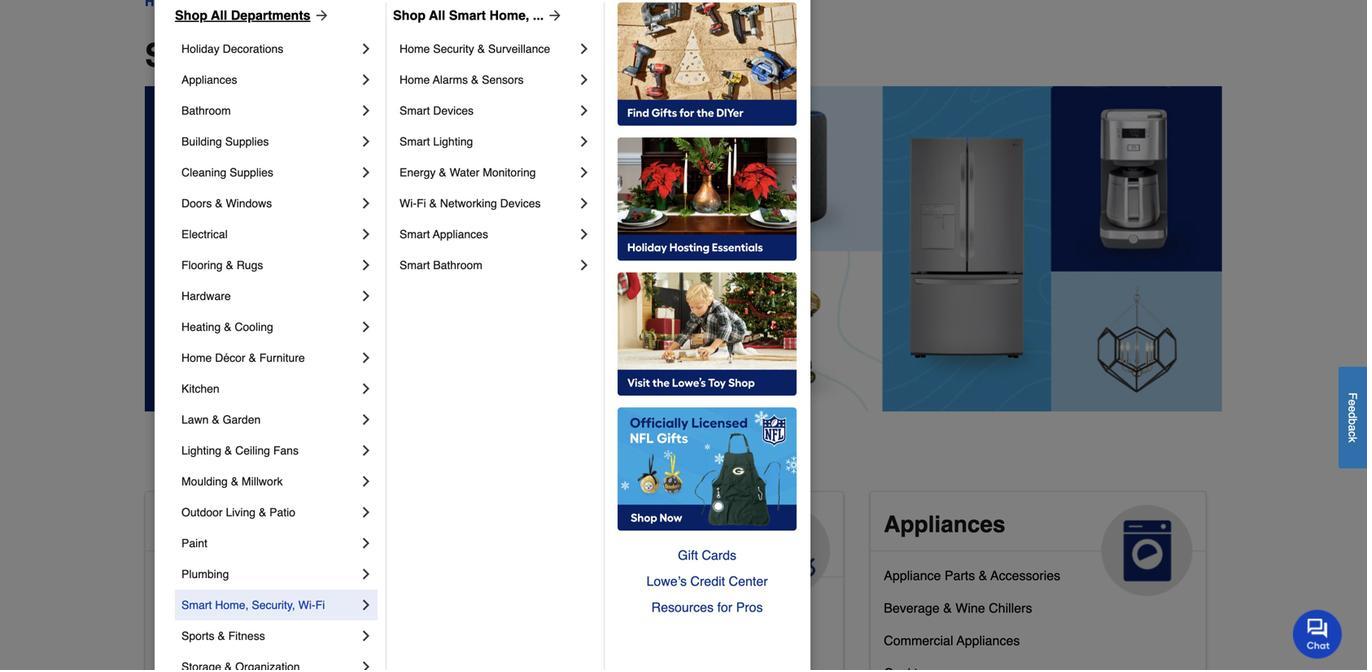 Task type: locate. For each thing, give the bounding box(es) containing it.
2 vertical spatial supplies
[[579, 595, 629, 610]]

fitness
[[228, 630, 265, 643]]

supplies up 'cleaning supplies'
[[225, 135, 269, 148]]

2 accessible from the top
[[159, 569, 221, 584]]

home, left ...
[[490, 8, 530, 23]]

chevron right image for smart appliances
[[576, 226, 593, 243]]

e up d
[[1347, 400, 1360, 406]]

heating & cooling
[[182, 321, 273, 334]]

1 vertical spatial supplies
[[230, 166, 273, 179]]

f
[[1347, 393, 1360, 400]]

bathroom down smart appliances
[[433, 259, 483, 272]]

accessible entry & home link
[[159, 630, 306, 663]]

paint link
[[182, 528, 358, 559]]

lighting up moulding
[[182, 445, 221, 458]]

0 vertical spatial home,
[[490, 8, 530, 23]]

beverage & wine chillers
[[884, 601, 1033, 616]]

1 horizontal spatial appliances link
[[871, 493, 1206, 597]]

& left millwork
[[231, 475, 239, 489]]

0 horizontal spatial furniture
[[259, 352, 305, 365]]

& right animal
[[604, 512, 620, 538]]

décor
[[215, 352, 246, 365]]

supplies up houses,
[[579, 595, 629, 610]]

holiday decorations
[[182, 42, 284, 55]]

& left 'wine'
[[944, 601, 952, 616]]

smart for smart appliances
[[400, 228, 430, 241]]

1 vertical spatial wi-
[[299, 599, 316, 612]]

e
[[1347, 400, 1360, 406], [1347, 406, 1360, 413]]

all inside shop all smart home, ... link
[[429, 8, 446, 23]]

animal
[[522, 512, 598, 538]]

chevron right image for electrical
[[358, 226, 375, 243]]

departments
[[231, 8, 311, 23], [285, 37, 484, 74]]

all up security on the left
[[429, 8, 446, 23]]

fi right the security, in the bottom left of the page
[[316, 599, 325, 612]]

1 vertical spatial lighting
[[182, 445, 221, 458]]

fans
[[273, 445, 299, 458]]

smart up energy
[[400, 135, 430, 148]]

appliances link down the decorations
[[182, 64, 358, 95]]

3 accessible from the top
[[159, 601, 221, 616]]

shop up holiday
[[175, 8, 208, 23]]

1 vertical spatial pet
[[522, 627, 541, 642]]

bathroom up smart home, security, wi-fi
[[225, 569, 281, 584]]

1 horizontal spatial pet
[[627, 512, 662, 538]]

accessible for accessible home
[[159, 512, 278, 538]]

chevron right image for hardware
[[358, 288, 375, 305]]

smart bathroom
[[400, 259, 483, 272]]

appliances
[[182, 73, 237, 86], [433, 228, 488, 241], [884, 512, 1006, 538], [957, 634, 1020, 649]]

all inside shop all departments link
[[211, 8, 227, 23]]

chevron right image for bathroom
[[358, 103, 375, 119]]

bathroom
[[182, 104, 231, 117], [433, 259, 483, 272], [225, 569, 281, 584]]

rugs
[[237, 259, 263, 272]]

monitoring
[[483, 166, 536, 179]]

smart up smart lighting on the left of page
[[400, 104, 430, 117]]

lawn & garden
[[182, 414, 261, 427]]

alarms
[[433, 73, 468, 86]]

& left patio
[[259, 506, 266, 519]]

accessible bedroom link
[[159, 598, 278, 630]]

wi- right the security, in the bottom left of the page
[[299, 599, 316, 612]]

chevron right image for heating & cooling
[[358, 319, 375, 335]]

outdoor
[[182, 506, 223, 519]]

& down accessible bedroom "link"
[[218, 630, 225, 643]]

0 horizontal spatial home,
[[215, 599, 249, 612]]

0 horizontal spatial fi
[[316, 599, 325, 612]]

pet left "beds,"
[[522, 627, 541, 642]]

furniture down resources
[[645, 627, 697, 642]]

cleaning supplies
[[182, 166, 273, 179]]

smart for smart home, security, wi-fi
[[182, 599, 212, 612]]

smart devices link
[[400, 95, 576, 126]]

chevron right image for home security & surveillance
[[576, 41, 593, 57]]

appliance parts & accessories
[[884, 569, 1061, 584]]

all up holiday decorations on the top left
[[211, 8, 227, 23]]

departments down arrow right icon
[[285, 37, 484, 74]]

devices down "monitoring"
[[500, 197, 541, 210]]

energy
[[400, 166, 436, 179]]

& right alarms
[[471, 73, 479, 86]]

supplies for cleaning supplies
[[230, 166, 273, 179]]

home for home security & surveillance
[[400, 42, 430, 55]]

home for home alarms & sensors
[[400, 73, 430, 86]]

& right parts
[[979, 569, 988, 584]]

1 accessible from the top
[[159, 512, 278, 538]]

supplies up 'windows'
[[230, 166, 273, 179]]

chevron right image for moulding & millwork
[[358, 474, 375, 490]]

sports
[[182, 630, 215, 643]]

wi- down energy
[[400, 197, 417, 210]]

chevron right image for plumbing
[[358, 567, 375, 583]]

home, down accessible bathroom link
[[215, 599, 249, 612]]

1 vertical spatial fi
[[316, 599, 325, 612]]

shop for shop all smart home, ...
[[393, 8, 426, 23]]

energy & water monitoring link
[[400, 157, 576, 188]]

0 vertical spatial lighting
[[433, 135, 473, 148]]

1 vertical spatial departments
[[285, 37, 484, 74]]

bathroom inside accessible bathroom link
[[225, 569, 281, 584]]

smart appliances
[[400, 228, 488, 241]]

commercial
[[884, 634, 954, 649]]

surveillance
[[488, 42, 551, 55]]

0 vertical spatial pet
[[627, 512, 662, 538]]

beverage & wine chillers link
[[884, 598, 1033, 630]]

smart home, security, wi-fi link
[[182, 590, 358, 621]]

0 vertical spatial fi
[[417, 197, 426, 210]]

0 horizontal spatial all
[[211, 8, 227, 23]]

plumbing
[[182, 568, 229, 581]]

furniture up kitchen link
[[259, 352, 305, 365]]

appliances link
[[182, 64, 358, 95], [871, 493, 1206, 597]]

& inside animal & pet care
[[604, 512, 620, 538]]

appliances link up chillers
[[871, 493, 1206, 597]]

appliance
[[884, 569, 942, 584]]

& right doors
[[215, 197, 223, 210]]

2 vertical spatial bathroom
[[225, 569, 281, 584]]

& inside "link"
[[944, 601, 952, 616]]

wi-
[[400, 197, 417, 210], [299, 599, 316, 612]]

sports & fitness
[[182, 630, 265, 643]]

0 horizontal spatial shop
[[175, 8, 208, 23]]

...
[[533, 8, 544, 23]]

lowe's credit center
[[647, 574, 768, 589]]

building
[[182, 135, 222, 148]]

accessible for accessible bathroom
[[159, 569, 221, 584]]

chevron right image for doors & windows
[[358, 195, 375, 212]]

0 vertical spatial devices
[[433, 104, 474, 117]]

smart for smart lighting
[[400, 135, 430, 148]]

credit
[[691, 574, 725, 589]]

bathroom up 'building'
[[182, 104, 231, 117]]

fi
[[417, 197, 426, 210], [316, 599, 325, 612]]

0 vertical spatial departments
[[231, 8, 311, 23]]

shop up home security & surveillance
[[393, 8, 426, 23]]

all down shop all departments link
[[235, 37, 276, 74]]

animal & pet care image
[[739, 506, 831, 597]]

gift cards
[[678, 548, 737, 563]]

devices down alarms
[[433, 104, 474, 117]]

1 horizontal spatial shop
[[393, 8, 426, 23]]

1 horizontal spatial lighting
[[433, 135, 473, 148]]

chevron right image for paint
[[358, 536, 375, 552]]

k
[[1347, 437, 1360, 443]]

arrow right image
[[311, 7, 330, 24]]

hardware link
[[182, 281, 358, 312]]

chevron right image
[[358, 41, 375, 57], [358, 72, 375, 88], [358, 164, 375, 181], [576, 195, 593, 212], [576, 226, 593, 243], [358, 257, 375, 274], [576, 257, 593, 274], [358, 288, 375, 305], [358, 319, 375, 335], [358, 350, 375, 366], [358, 381, 375, 397], [358, 474, 375, 490], [358, 598, 375, 614], [358, 629, 375, 645], [358, 659, 375, 671]]

bathroom inside bathroom link
[[182, 104, 231, 117]]

resources for pros link
[[618, 595, 797, 621]]

chevron right image for home décor & furniture
[[358, 350, 375, 366]]

supplies for livestock supplies
[[579, 595, 629, 610]]

smart down smart appliances
[[400, 259, 430, 272]]

2 shop from the left
[[393, 8, 426, 23]]

sensors
[[482, 73, 524, 86]]

smart up home security & surveillance
[[449, 8, 486, 23]]

chevron right image for smart home, security, wi-fi
[[358, 598, 375, 614]]

smart up sports
[[182, 599, 212, 612]]

2 horizontal spatial all
[[429, 8, 446, 23]]

livestock supplies
[[522, 595, 629, 610]]

home for home décor & furniture
[[182, 352, 212, 365]]

appliances up parts
[[884, 512, 1006, 538]]

doors & windows
[[182, 197, 272, 210]]

1 horizontal spatial home,
[[490, 8, 530, 23]]

chevron right image for outdoor living & patio
[[358, 505, 375, 521]]

smart devices
[[400, 104, 474, 117]]

shop all departments link
[[175, 6, 330, 25]]

accessible inside "link"
[[159, 601, 221, 616]]

visit the lowe's toy shop. image
[[618, 273, 797, 397]]

bathroom inside smart bathroom link
[[433, 259, 483, 272]]

lighting up water
[[433, 135, 473, 148]]

1 vertical spatial devices
[[500, 197, 541, 210]]

chevron right image
[[576, 41, 593, 57], [576, 72, 593, 88], [358, 103, 375, 119], [576, 103, 593, 119], [358, 134, 375, 150], [576, 134, 593, 150], [576, 164, 593, 181], [358, 195, 375, 212], [358, 226, 375, 243], [358, 412, 375, 428], [358, 443, 375, 459], [358, 505, 375, 521], [358, 536, 375, 552], [358, 567, 375, 583]]

departments up "holiday decorations" "link"
[[231, 8, 311, 23]]

shop
[[175, 8, 208, 23], [393, 8, 426, 23]]

all for departments
[[211, 8, 227, 23]]

1 vertical spatial appliances link
[[871, 493, 1206, 597]]

0 vertical spatial wi-
[[400, 197, 417, 210]]

fi down energy
[[417, 197, 426, 210]]

holiday
[[182, 42, 220, 55]]

flooring & rugs link
[[182, 250, 358, 281]]

c
[[1347, 432, 1360, 437]]

1 vertical spatial furniture
[[645, 627, 697, 642]]

garden
[[223, 414, 261, 427]]

chevron right image for cleaning supplies
[[358, 164, 375, 181]]

chevron right image for appliances
[[358, 72, 375, 88]]

shop for shop all departments
[[175, 8, 208, 23]]

1 vertical spatial bathroom
[[433, 259, 483, 272]]

accessible for accessible entry & home
[[159, 634, 221, 649]]

commercial appliances link
[[884, 630, 1020, 663]]

1 shop from the left
[[175, 8, 208, 23]]

0 vertical spatial supplies
[[225, 135, 269, 148]]

cleaning
[[182, 166, 227, 179]]

patio
[[270, 506, 296, 519]]

& left water
[[439, 166, 447, 179]]

lighting & ceiling fans
[[182, 445, 299, 458]]

plumbing link
[[182, 559, 358, 590]]

care
[[522, 538, 572, 564]]

smart for smart bathroom
[[400, 259, 430, 272]]

0 vertical spatial bathroom
[[182, 104, 231, 117]]

1 horizontal spatial devices
[[500, 197, 541, 210]]

pet up lowe's
[[627, 512, 662, 538]]

smart up smart bathroom
[[400, 228, 430, 241]]

0 horizontal spatial appliances link
[[182, 64, 358, 95]]

d
[[1347, 413, 1360, 419]]

smart
[[449, 8, 486, 23], [400, 104, 430, 117], [400, 135, 430, 148], [400, 228, 430, 241], [400, 259, 430, 272], [182, 599, 212, 612]]

e up b
[[1347, 406, 1360, 413]]

beds,
[[545, 627, 578, 642]]

accessible
[[159, 512, 278, 538], [159, 569, 221, 584], [159, 601, 221, 616], [159, 634, 221, 649]]

& up smart appliances
[[430, 197, 437, 210]]

pet
[[627, 512, 662, 538], [522, 627, 541, 642]]

4 accessible from the top
[[159, 634, 221, 649]]

security
[[433, 42, 475, 55]]

0 horizontal spatial pet
[[522, 627, 541, 642]]

chevron right image for home alarms & sensors
[[576, 72, 593, 88]]

departments for shop all departments
[[285, 37, 484, 74]]

decorations
[[223, 42, 284, 55]]

chevron right image for kitchen
[[358, 381, 375, 397]]

departments for shop all departments
[[231, 8, 311, 23]]



Task type: describe. For each thing, give the bounding box(es) containing it.
home security & surveillance link
[[400, 33, 576, 64]]

1 vertical spatial home,
[[215, 599, 249, 612]]

smart lighting
[[400, 135, 473, 148]]

& right décor
[[249, 352, 256, 365]]

shop all departments
[[175, 8, 311, 23]]

electrical
[[182, 228, 228, 241]]

appliances down networking
[[433, 228, 488, 241]]

f e e d b a c k button
[[1339, 367, 1368, 469]]

smart bathroom link
[[400, 250, 576, 281]]

wine
[[956, 601, 986, 616]]

& right lawn at the bottom of the page
[[212, 414, 220, 427]]

chat invite button image
[[1294, 610, 1343, 660]]

flooring
[[182, 259, 223, 272]]

holiday hosting essentials. image
[[618, 138, 797, 261]]

houses,
[[582, 627, 629, 642]]

outdoor living & patio
[[182, 506, 296, 519]]

smart appliances link
[[400, 219, 576, 250]]

pet beds, houses, & furniture
[[522, 627, 697, 642]]

chevron right image for lawn & garden
[[358, 412, 375, 428]]

accessible bedroom
[[159, 601, 278, 616]]

ceiling
[[235, 445, 270, 458]]

find gifts for the diyer. image
[[618, 2, 797, 126]]

heating
[[182, 321, 221, 334]]

electrical link
[[182, 219, 358, 250]]

pet beds, houses, & furniture link
[[522, 624, 697, 656]]

accessible for accessible bedroom
[[159, 601, 221, 616]]

moulding & millwork link
[[182, 467, 358, 497]]

bathroom for smart bathroom
[[433, 259, 483, 272]]

0 vertical spatial furniture
[[259, 352, 305, 365]]

supplies for building supplies
[[225, 135, 269, 148]]

security,
[[252, 599, 295, 612]]

2 e from the top
[[1347, 406, 1360, 413]]

doors
[[182, 197, 212, 210]]

all for smart
[[429, 8, 446, 23]]

smart for smart devices
[[400, 104, 430, 117]]

wi-fi & networking devices link
[[400, 188, 576, 219]]

chevron right image for wi-fi & networking devices
[[576, 195, 593, 212]]

1 e from the top
[[1347, 400, 1360, 406]]

shop all smart home, ...
[[393, 8, 544, 23]]

0 horizontal spatial wi-
[[299, 599, 316, 612]]

1 horizontal spatial fi
[[417, 197, 426, 210]]

appliances image
[[1102, 506, 1193, 597]]

moulding & millwork
[[182, 475, 283, 489]]

living
[[226, 506, 256, 519]]

lawn & garden link
[[182, 405, 358, 436]]

water
[[450, 166, 480, 179]]

bedroom
[[225, 601, 278, 616]]

1 horizontal spatial wi-
[[400, 197, 417, 210]]

hardware
[[182, 290, 231, 303]]

entry
[[225, 634, 255, 649]]

accessible entry & home
[[159, 634, 306, 649]]

outdoor living & patio link
[[182, 497, 358, 528]]

appliances down 'wine'
[[957, 634, 1020, 649]]

accessories
[[991, 569, 1061, 584]]

paint
[[182, 537, 208, 550]]

f e e d b a c k
[[1347, 393, 1360, 443]]

flooring & rugs
[[182, 259, 263, 272]]

0 horizontal spatial lighting
[[182, 445, 221, 458]]

holiday decorations link
[[182, 33, 358, 64]]

parts
[[945, 569, 976, 584]]

bathroom link
[[182, 95, 358, 126]]

lowe's
[[647, 574, 687, 589]]

chevron right image for building supplies
[[358, 134, 375, 150]]

cleaning supplies link
[[182, 157, 358, 188]]

chevron right image for smart devices
[[576, 103, 593, 119]]

shop
[[145, 37, 226, 74]]

lowe's credit center link
[[618, 569, 797, 595]]

livestock supplies link
[[522, 591, 629, 624]]

accessible home image
[[377, 506, 468, 597]]

energy & water monitoring
[[400, 166, 536, 179]]

cards
[[702, 548, 737, 563]]

moulding
[[182, 475, 228, 489]]

0 horizontal spatial devices
[[433, 104, 474, 117]]

& right entry
[[259, 634, 267, 649]]

pet inside animal & pet care
[[627, 512, 662, 538]]

accessible home
[[159, 512, 348, 538]]

lawn
[[182, 414, 209, 427]]

& left cooling
[[224, 321, 232, 334]]

home alarms & sensors link
[[400, 64, 576, 95]]

appliances down holiday
[[182, 73, 237, 86]]

for
[[718, 600, 733, 616]]

windows
[[226, 197, 272, 210]]

chevron right image for flooring & rugs
[[358, 257, 375, 274]]

kitchen link
[[182, 374, 358, 405]]

chevron right image for smart lighting
[[576, 134, 593, 150]]

chevron right image for smart bathroom
[[576, 257, 593, 274]]

1 horizontal spatial furniture
[[645, 627, 697, 642]]

shop all smart home, ... link
[[393, 6, 564, 25]]

arrow right image
[[544, 7, 564, 24]]

commercial appliances
[[884, 634, 1020, 649]]

pros
[[736, 600, 763, 616]]

1 horizontal spatial all
[[235, 37, 276, 74]]

animal & pet care link
[[509, 493, 844, 597]]

officially licensed n f l gifts. shop now. image
[[618, 408, 797, 532]]

chevron right image for lighting & ceiling fans
[[358, 443, 375, 459]]

lighting & ceiling fans link
[[182, 436, 358, 467]]

enjoy savings year-round. no matter what you're shopping for, find what you need at a great price. image
[[145, 86, 1223, 412]]

doors & windows link
[[182, 188, 358, 219]]

& right security on the left
[[478, 42, 485, 55]]

bathroom for accessible bathroom
[[225, 569, 281, 584]]

resources
[[652, 600, 714, 616]]

& left rugs
[[226, 259, 234, 272]]

millwork
[[242, 475, 283, 489]]

chevron right image for energy & water monitoring
[[576, 164, 593, 181]]

gift
[[678, 548, 698, 563]]

kitchen
[[182, 383, 220, 396]]

& left 'ceiling'
[[225, 445, 232, 458]]

chevron right image for sports & fitness
[[358, 629, 375, 645]]

shop all departments
[[145, 37, 484, 74]]

0 vertical spatial appliances link
[[182, 64, 358, 95]]

b
[[1347, 419, 1360, 425]]

livestock
[[522, 595, 576, 610]]

wi-fi & networking devices
[[400, 197, 541, 210]]

& right houses,
[[633, 627, 642, 642]]

chevron right image for holiday decorations
[[358, 41, 375, 57]]

center
[[729, 574, 768, 589]]

appliance parts & accessories link
[[884, 565, 1061, 598]]

gift cards link
[[618, 543, 797, 569]]

building supplies link
[[182, 126, 358, 157]]

accessible bathroom link
[[159, 565, 281, 598]]

sports & fitness link
[[182, 621, 358, 652]]



Task type: vqa. For each thing, say whether or not it's contained in the screenshot.
Pet Carriers link
no



